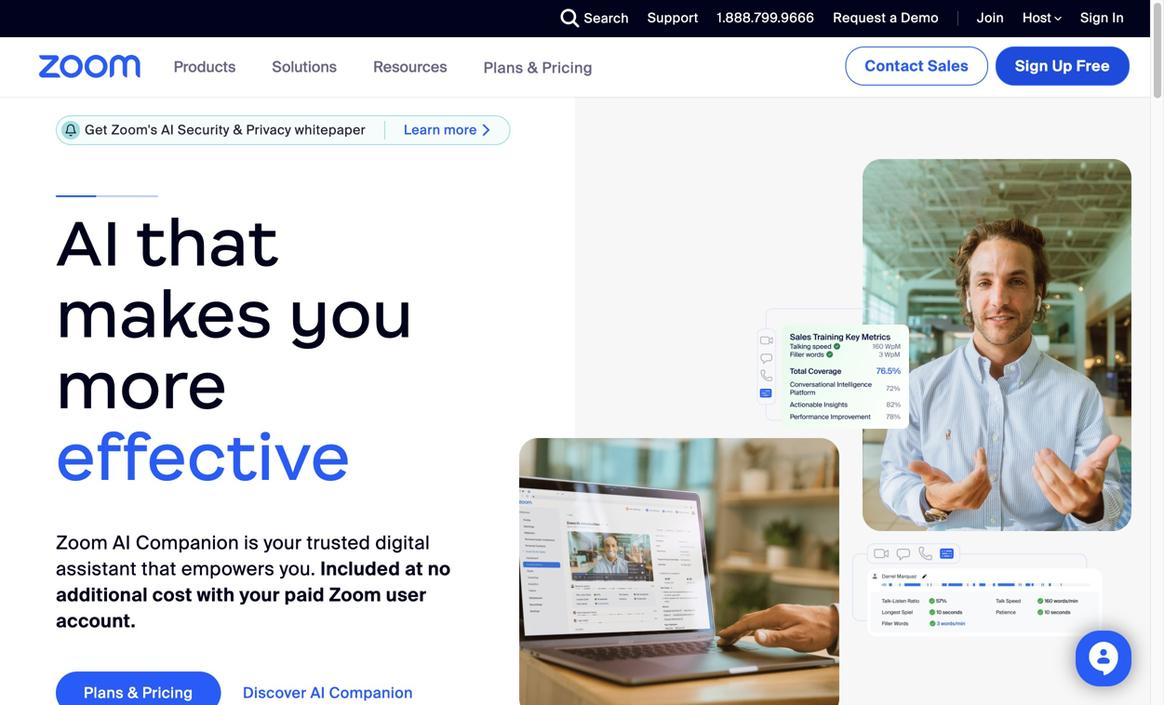 Task type: locate. For each thing, give the bounding box(es) containing it.
plans & pricing
[[484, 58, 593, 77], [84, 684, 193, 703]]

companion for zoom
[[136, 532, 239, 555]]

0 vertical spatial plans
[[484, 58, 524, 77]]

that inside ai that makes  you more
[[136, 202, 279, 283]]

0 vertical spatial &
[[527, 58, 538, 77]]

0 vertical spatial plans & pricing
[[484, 58, 593, 77]]

1 horizontal spatial plans
[[484, 58, 524, 77]]

0 vertical spatial more
[[444, 122, 477, 139]]

1 horizontal spatial &
[[233, 122, 243, 139]]

makes
[[56, 274, 273, 355]]

0 vertical spatial zoom
[[56, 532, 108, 555]]

1 vertical spatial that
[[142, 558, 177, 581]]

trusted
[[307, 532, 371, 555]]

learn more
[[404, 122, 477, 139]]

0 vertical spatial that
[[136, 202, 279, 283]]

discover ai companion
[[243, 684, 413, 703]]

sign up free button
[[996, 47, 1130, 86]]

contact sales link
[[846, 47, 988, 86]]

1 horizontal spatial zoom
[[329, 584, 381, 607]]

ai inside discover ai companion link
[[311, 684, 325, 703]]

plans up right "image"
[[484, 58, 524, 77]]

1 vertical spatial sign
[[1015, 56, 1049, 76]]

join link
[[963, 0, 1009, 37], [977, 9, 1004, 27]]

plans & pricing link
[[484, 58, 593, 77], [484, 58, 593, 77], [56, 672, 221, 706]]

1 vertical spatial pricing
[[142, 684, 193, 703]]

more inside ai that makes  you more
[[56, 345, 227, 426]]

a
[[890, 9, 898, 27]]

1 horizontal spatial plans & pricing
[[484, 58, 593, 77]]

zoom down included
[[329, 584, 381, 607]]

plans & pricing down account.
[[84, 684, 193, 703]]

plans & pricing inside product information navigation
[[484, 58, 593, 77]]

sign
[[1081, 9, 1109, 27], [1015, 56, 1049, 76]]

your
[[264, 532, 302, 555], [239, 584, 280, 607]]

you.
[[280, 558, 316, 581]]

0 horizontal spatial plans & pricing
[[84, 684, 193, 703]]

companion for discover
[[329, 684, 413, 703]]

request
[[833, 9, 886, 27]]

sign left up
[[1015, 56, 1049, 76]]

discover
[[243, 684, 307, 703]]

companion
[[136, 532, 239, 555], [329, 684, 413, 703]]

1.888.799.9666
[[717, 9, 815, 27]]

products
[[174, 57, 236, 77]]

& inside product information navigation
[[527, 58, 538, 77]]

plans & pricing down search button
[[484, 58, 593, 77]]

1 vertical spatial plans & pricing
[[84, 684, 193, 703]]

0 vertical spatial pricing
[[542, 58, 593, 77]]

0 horizontal spatial pricing
[[142, 684, 193, 703]]

zoom interface icon image
[[589, 308, 909, 429], [853, 544, 1103, 637]]

discover ai companion link
[[243, 672, 441, 706]]

support
[[648, 9, 699, 27]]

1 horizontal spatial companion
[[329, 684, 413, 703]]

companion inside zoom ai companion is your trusted digital assistant that empowers you.
[[136, 532, 239, 555]]

1 vertical spatial your
[[239, 584, 280, 607]]

whitepaper
[[295, 122, 366, 139]]

0 vertical spatial sign
[[1081, 9, 1109, 27]]

free
[[1077, 56, 1110, 76]]

1 vertical spatial companion
[[329, 684, 413, 703]]

resources button
[[373, 37, 456, 97]]

sales
[[928, 56, 969, 76]]

0 vertical spatial your
[[264, 532, 302, 555]]

empowers
[[181, 558, 275, 581]]

more
[[444, 122, 477, 139], [56, 345, 227, 426]]

is
[[244, 532, 259, 555]]

contact sales
[[865, 56, 969, 76]]

0 horizontal spatial sign
[[1015, 56, 1049, 76]]

zoom up assistant
[[56, 532, 108, 555]]

2 horizontal spatial &
[[527, 58, 538, 77]]

2 vertical spatial &
[[128, 684, 138, 703]]

sign left in
[[1081, 9, 1109, 27]]

zoom
[[56, 532, 108, 555], [329, 584, 381, 607]]

plans down account.
[[84, 684, 124, 703]]

0 horizontal spatial companion
[[136, 532, 239, 555]]

&
[[527, 58, 538, 77], [233, 122, 243, 139], [128, 684, 138, 703]]

1 vertical spatial zoom
[[329, 584, 381, 607]]

ai inside zoom ai companion is your trusted digital assistant that empowers you.
[[113, 532, 131, 555]]

sign inside button
[[1015, 56, 1049, 76]]

your down empowers
[[239, 584, 280, 607]]

sign for sign in
[[1081, 9, 1109, 27]]

0 horizontal spatial more
[[56, 345, 227, 426]]

1 vertical spatial zoom interface icon image
[[853, 544, 1103, 637]]

1 vertical spatial more
[[56, 345, 227, 426]]

0 vertical spatial zoom interface icon image
[[589, 308, 909, 429]]

0 horizontal spatial plans
[[84, 684, 124, 703]]

banner
[[17, 37, 1134, 98]]

request a demo link
[[819, 0, 944, 37], [833, 9, 939, 27]]

0 vertical spatial companion
[[136, 532, 239, 555]]

zoom's
[[111, 122, 158, 139]]

zoom inside zoom ai companion is your trusted digital assistant that empowers you.
[[56, 532, 108, 555]]

user
[[386, 584, 427, 607]]

0 horizontal spatial zoom
[[56, 532, 108, 555]]

plans
[[484, 58, 524, 77], [84, 684, 124, 703]]

ai
[[161, 122, 174, 139], [56, 202, 121, 283], [113, 532, 131, 555], [311, 684, 325, 703]]

pricing
[[542, 58, 593, 77], [142, 684, 193, 703]]

your up you.
[[264, 532, 302, 555]]

support link
[[634, 0, 703, 37], [648, 9, 699, 27]]

in
[[1112, 9, 1124, 27]]

pricing inside product information navigation
[[542, 58, 593, 77]]

1 vertical spatial plans
[[84, 684, 124, 703]]

1 horizontal spatial more
[[444, 122, 477, 139]]

products button
[[174, 37, 244, 97]]

1 horizontal spatial pricing
[[542, 58, 593, 77]]

that
[[136, 202, 279, 283], [142, 558, 177, 581]]

1 horizontal spatial sign
[[1081, 9, 1109, 27]]

up
[[1052, 56, 1073, 76]]

sign in link
[[1067, 0, 1134, 37], [1081, 9, 1124, 27]]

learn
[[404, 122, 441, 139]]

right image
[[477, 122, 496, 138]]

1.888.799.9666 button
[[703, 0, 819, 37], [717, 9, 815, 27]]



Task type: vqa. For each thing, say whether or not it's contained in the screenshot.
left Zoom
yes



Task type: describe. For each thing, give the bounding box(es) containing it.
request a demo
[[833, 9, 939, 27]]

zoom ai companion is your trusted digital assistant that empowers you.
[[56, 532, 430, 581]]

that inside zoom ai companion is your trusted digital assistant that empowers you.
[[142, 558, 177, 581]]

0 horizontal spatial &
[[128, 684, 138, 703]]

at
[[405, 558, 423, 581]]

join
[[977, 9, 1004, 27]]

join link left host
[[963, 0, 1009, 37]]

account.
[[56, 610, 136, 634]]

privacy
[[246, 122, 291, 139]]

demo
[[901, 9, 939, 27]]

you
[[289, 274, 414, 355]]

paid
[[285, 584, 325, 607]]

security
[[178, 122, 230, 139]]

cost
[[152, 584, 192, 607]]

banner containing contact sales
[[17, 37, 1134, 98]]

sign for sign up free
[[1015, 56, 1049, 76]]

digital
[[375, 532, 430, 555]]

1 vertical spatial &
[[233, 122, 243, 139]]

assistant
[[56, 558, 137, 581]]

zoom logo image
[[39, 55, 141, 78]]

no
[[428, 558, 451, 581]]

product information navigation
[[160, 37, 607, 98]]

additional
[[56, 584, 148, 607]]

your inside zoom ai companion is your trusted digital assistant that empowers you.
[[264, 532, 302, 555]]

plans inside product information navigation
[[484, 58, 524, 77]]

ai that makes  you more
[[56, 202, 414, 426]]

sign up free
[[1015, 56, 1110, 76]]

join link up meetings navigation
[[977, 9, 1004, 27]]

included
[[320, 558, 400, 581]]

solutions
[[272, 57, 337, 77]]

contact
[[865, 56, 924, 76]]

get
[[85, 122, 108, 139]]

sign in
[[1081, 9, 1124, 27]]

host
[[1023, 9, 1055, 27]]

resources
[[373, 57, 447, 77]]

with
[[197, 584, 235, 607]]

effective
[[56, 417, 351, 498]]

ai inside ai that makes  you more
[[56, 202, 121, 283]]

included at no additional cost with your paid zoom user account.
[[56, 558, 451, 634]]

zoom inside "included at no additional cost with your paid zoom user account."
[[329, 584, 381, 607]]

search
[[584, 10, 629, 27]]

solutions button
[[272, 37, 345, 97]]

search button
[[547, 0, 634, 37]]

get zoom's ai security & privacy whitepaper
[[85, 122, 366, 139]]

host button
[[1023, 9, 1062, 27]]

meetings navigation
[[842, 37, 1134, 89]]

your inside "included at no additional cost with your paid zoom user account."
[[239, 584, 280, 607]]



